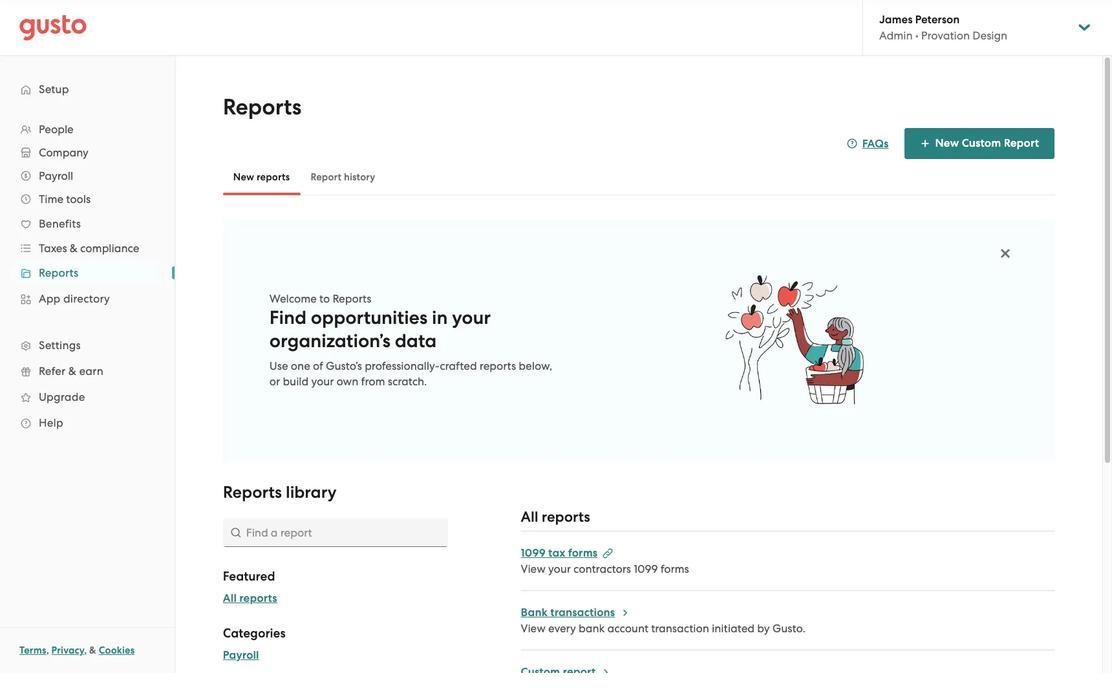 Task type: locate. For each thing, give the bounding box(es) containing it.
use
[[270, 360, 288, 372]]

0 horizontal spatial new
[[233, 171, 254, 183]]

your
[[452, 307, 491, 329], [311, 375, 334, 388], [548, 563, 571, 576]]

view down 1099 tax forms
[[521, 563, 546, 576]]

1 horizontal spatial all
[[521, 508, 538, 526]]

& right taxes
[[70, 242, 78, 255]]

setup link
[[13, 78, 162, 101]]

1099 tax forms link
[[521, 546, 613, 560]]

build
[[283, 375, 309, 388]]

all reports up tax
[[521, 508, 590, 526]]

0 vertical spatial all
[[521, 508, 538, 526]]

all reports
[[521, 508, 590, 526], [223, 592, 277, 605]]

directory
[[63, 292, 110, 305]]

contractors
[[574, 563, 631, 576]]

people
[[39, 123, 74, 136]]

your down 1099 tax forms
[[548, 563, 571, 576]]

0 horizontal spatial ,
[[46, 645, 49, 656]]

1099
[[521, 546, 546, 560], [634, 563, 658, 576]]

or
[[270, 375, 280, 388]]

1 horizontal spatial 1099
[[634, 563, 658, 576]]

privacy
[[51, 645, 84, 656]]

1 view from the top
[[521, 563, 546, 576]]

initiated
[[712, 622, 755, 635]]

use one of gusto's professionally-crafted reports below, or build your own from scratch.
[[270, 360, 552, 388]]

list containing people
[[0, 118, 175, 436]]

james
[[879, 13, 913, 27]]

report inside button
[[311, 171, 342, 183]]

& left cookies
[[89, 645, 96, 656]]

0 vertical spatial &
[[70, 242, 78, 255]]

earn
[[79, 365, 103, 378]]

1 vertical spatial report
[[311, 171, 342, 183]]

0 horizontal spatial payroll
[[39, 169, 73, 182]]

forms up transaction
[[661, 563, 689, 576]]

terms
[[19, 645, 46, 656]]

report
[[1004, 136, 1039, 150], [311, 171, 342, 183]]

help
[[39, 416, 63, 429]]

all up 1099 tax forms
[[521, 508, 538, 526]]

reports
[[223, 94, 302, 120], [39, 266, 79, 279], [333, 292, 372, 305], [223, 482, 282, 502]]

refer
[[39, 365, 66, 378]]

reports inside "tab list"
[[257, 171, 290, 183]]

1 vertical spatial payroll
[[223, 649, 259, 662]]

all down featured
[[223, 592, 237, 605]]

all reports button
[[223, 591, 277, 607]]

new
[[935, 136, 959, 150], [233, 171, 254, 183]]

0 vertical spatial all reports
[[521, 508, 590, 526]]

, left the privacy
[[46, 645, 49, 656]]

0 horizontal spatial your
[[311, 375, 334, 388]]

1 horizontal spatial your
[[452, 307, 491, 329]]

1 horizontal spatial new
[[935, 136, 959, 150]]

forms
[[568, 546, 598, 560], [661, 563, 689, 576]]

payroll inside payroll dropdown button
[[39, 169, 73, 182]]

1 horizontal spatial forms
[[661, 563, 689, 576]]

reports library
[[223, 482, 337, 502]]

payroll down categories
[[223, 649, 259, 662]]

payroll up time
[[39, 169, 73, 182]]

all inside button
[[223, 592, 237, 605]]

0 vertical spatial your
[[452, 307, 491, 329]]

your right in
[[452, 307, 491, 329]]

your inside use one of gusto's professionally-crafted reports below, or build your own from scratch.
[[311, 375, 334, 388]]

1099 left tax
[[521, 546, 546, 560]]

1 vertical spatial new
[[233, 171, 254, 183]]

reports
[[257, 171, 290, 183], [480, 360, 516, 372], [542, 508, 590, 526], [239, 592, 277, 605]]

all
[[521, 508, 538, 526], [223, 592, 237, 605]]

featured
[[223, 569, 275, 584]]

opportunities
[[311, 307, 428, 329]]

james peterson admin • provation design
[[879, 13, 1008, 42]]

1 vertical spatial your
[[311, 375, 334, 388]]

report left history
[[311, 171, 342, 183]]

& left earn
[[68, 365, 76, 378]]

cookies
[[99, 645, 135, 656]]

cookies button
[[99, 643, 135, 658]]

0 vertical spatial view
[[521, 563, 546, 576]]

all reports down featured
[[223, 592, 277, 605]]

forms up contractors
[[568, 546, 598, 560]]

in
[[432, 307, 448, 329]]

time tools button
[[13, 188, 162, 211]]

privacy link
[[51, 645, 84, 656]]

&
[[70, 242, 78, 255], [68, 365, 76, 378], [89, 645, 96, 656]]

people button
[[13, 118, 162, 141]]

0 vertical spatial payroll
[[39, 169, 73, 182]]

taxes
[[39, 242, 67, 255]]

2 vertical spatial your
[[548, 563, 571, 576]]

terms , privacy , & cookies
[[19, 645, 135, 656]]

view every bank account transaction initiated by gusto.
[[521, 622, 806, 635]]

1 vertical spatial &
[[68, 365, 76, 378]]

reports link
[[13, 261, 162, 285]]

report history
[[311, 171, 375, 183]]

library
[[286, 482, 337, 502]]

,
[[46, 645, 49, 656], [84, 645, 87, 656]]

1 vertical spatial all
[[223, 592, 237, 605]]

to
[[320, 292, 330, 305]]

1099 right contractors
[[634, 563, 658, 576]]

list
[[0, 118, 175, 436]]

view
[[521, 563, 546, 576], [521, 622, 546, 635]]

every
[[548, 622, 576, 635]]

, left cookies
[[84, 645, 87, 656]]

of
[[313, 360, 323, 372]]

compliance
[[80, 242, 139, 255]]

view down bank
[[521, 622, 546, 635]]

settings link
[[13, 334, 162, 357]]

0 vertical spatial forms
[[568, 546, 598, 560]]

1 vertical spatial all reports
[[223, 592, 277, 605]]

report history button
[[300, 162, 386, 193]]

reports tab list
[[223, 159, 1055, 195]]

new inside button
[[233, 171, 254, 183]]

history
[[344, 171, 375, 183]]

1 vertical spatial 1099
[[634, 563, 658, 576]]

payroll
[[39, 169, 73, 182], [223, 649, 259, 662]]

0 horizontal spatial report
[[311, 171, 342, 183]]

app directory link
[[13, 287, 162, 310]]

your down of
[[311, 375, 334, 388]]

1 vertical spatial view
[[521, 622, 546, 635]]

1 horizontal spatial ,
[[84, 645, 87, 656]]

gusto's
[[326, 360, 362, 372]]

new for new custom report
[[935, 136, 959, 150]]

app directory
[[39, 292, 110, 305]]

report right "custom" on the top right
[[1004, 136, 1039, 150]]

& inside dropdown button
[[70, 242, 78, 255]]

0 horizontal spatial forms
[[568, 546, 598, 560]]

2 view from the top
[[521, 622, 546, 635]]

1 horizontal spatial report
[[1004, 136, 1039, 150]]

view for bank transactions
[[521, 622, 546, 635]]

gusto navigation element
[[0, 56, 175, 457]]

new reports
[[233, 171, 290, 183]]

0 horizontal spatial all
[[223, 592, 237, 605]]

custom
[[962, 136, 1001, 150]]

0 vertical spatial new
[[935, 136, 959, 150]]

0 horizontal spatial 1099
[[521, 546, 546, 560]]



Task type: vqa. For each thing, say whether or not it's contained in the screenshot.
'get'
no



Task type: describe. For each thing, give the bounding box(es) containing it.
app
[[39, 292, 60, 305]]

data
[[395, 330, 437, 352]]

below,
[[519, 360, 552, 372]]

home image
[[19, 15, 87, 40]]

your inside welcome to reports find opportunities in your organization's data
[[452, 307, 491, 329]]

bank transactions
[[521, 606, 615, 620]]

find
[[270, 307, 307, 329]]

& for earn
[[68, 365, 76, 378]]

0 horizontal spatial all reports
[[223, 592, 277, 605]]

company
[[39, 146, 88, 159]]

1 vertical spatial forms
[[661, 563, 689, 576]]

crafted
[[440, 360, 477, 372]]

gusto.
[[773, 622, 806, 635]]

by
[[757, 622, 770, 635]]

2 vertical spatial &
[[89, 645, 96, 656]]

one
[[291, 360, 310, 372]]

from
[[361, 375, 385, 388]]

taxes & compliance button
[[13, 237, 162, 260]]

upgrade
[[39, 391, 85, 404]]

0 vertical spatial 1099
[[521, 546, 546, 560]]

1 horizontal spatial all reports
[[521, 508, 590, 526]]

transactions
[[550, 606, 615, 620]]

0 vertical spatial report
[[1004, 136, 1039, 150]]

1 horizontal spatial payroll
[[223, 649, 259, 662]]

provation
[[921, 29, 970, 42]]

tax
[[548, 546, 566, 560]]

new custom report
[[935, 136, 1039, 150]]

peterson
[[915, 13, 960, 27]]

tools
[[66, 193, 91, 206]]

•
[[916, 29, 919, 42]]

time
[[39, 193, 63, 206]]

reports inside list
[[39, 266, 79, 279]]

1 , from the left
[[46, 645, 49, 656]]

benefits
[[39, 217, 81, 230]]

2 , from the left
[[84, 645, 87, 656]]

benefits link
[[13, 212, 162, 235]]

settings
[[39, 339, 81, 352]]

scratch.
[[388, 375, 427, 388]]

faqs button
[[847, 136, 889, 152]]

Report Search bar field
[[223, 519, 448, 547]]

faqs
[[862, 137, 889, 150]]

new reports button
[[223, 162, 300, 193]]

payroll button
[[13, 164, 162, 188]]

professionally-
[[365, 360, 440, 372]]

welcome
[[270, 292, 317, 305]]

own
[[337, 375, 358, 388]]

organization's
[[270, 330, 391, 352]]

bank
[[579, 622, 605, 635]]

upgrade link
[[13, 385, 162, 409]]

refer & earn link
[[13, 360, 162, 383]]

design
[[973, 29, 1008, 42]]

welcome to reports find opportunities in your organization's data
[[270, 292, 491, 352]]

1099 tax forms
[[521, 546, 598, 560]]

terms link
[[19, 645, 46, 656]]

& for compliance
[[70, 242, 78, 255]]

help link
[[13, 411, 162, 435]]

setup
[[39, 83, 69, 96]]

time tools
[[39, 193, 91, 206]]

refer & earn
[[39, 365, 103, 378]]

transaction
[[651, 622, 709, 635]]

payroll button
[[223, 648, 259, 663]]

new custom report link
[[904, 128, 1055, 159]]

categories
[[223, 626, 286, 641]]

bank transactions link
[[521, 606, 631, 620]]

2 horizontal spatial your
[[548, 563, 571, 576]]

view for 1099 tax forms
[[521, 563, 546, 576]]

reports inside welcome to reports find opportunities in your organization's data
[[333, 292, 372, 305]]

new for new reports
[[233, 171, 254, 183]]

admin
[[879, 29, 913, 42]]

account
[[608, 622, 649, 635]]

view your contractors 1099 forms
[[521, 563, 689, 576]]

taxes & compliance
[[39, 242, 139, 255]]

reports inside use one of gusto's professionally-crafted reports below, or build your own from scratch.
[[480, 360, 516, 372]]

company button
[[13, 141, 162, 164]]

bank
[[521, 606, 548, 620]]



